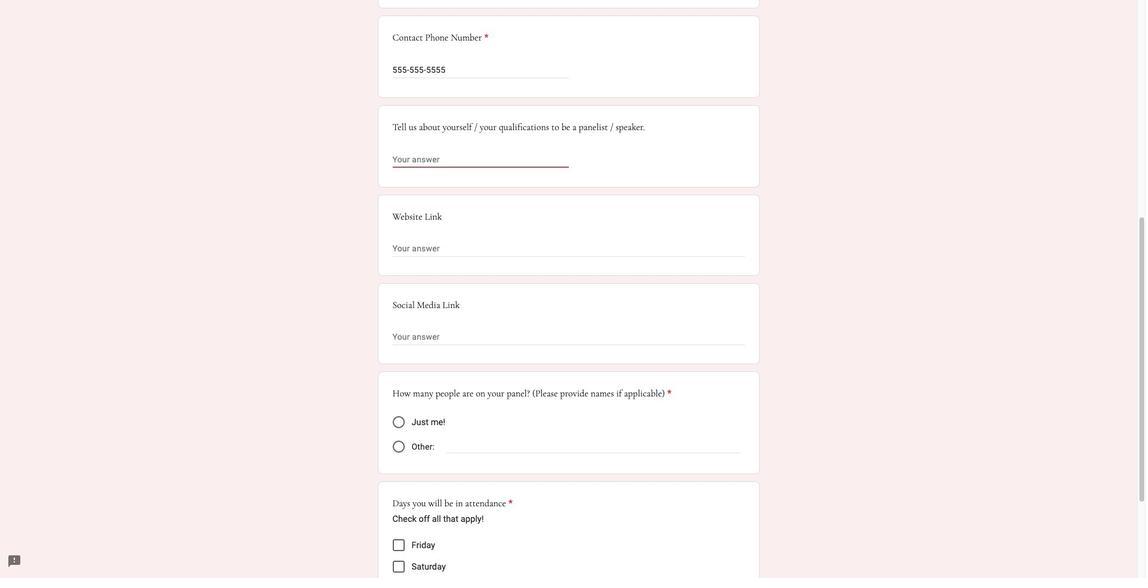 Task type: describe. For each thing, give the bounding box(es) containing it.
3 heading from the top
[[393, 496, 513, 511]]

1 heading from the top
[[393, 31, 489, 45]]

saturday image
[[394, 562, 403, 572]]

Saturday checkbox
[[393, 561, 405, 573]]

just me! image
[[393, 416, 405, 428]]

2 heading from the top
[[393, 387, 672, 401]]

1 horizontal spatial required question element
[[506, 496, 513, 511]]

friday image
[[394, 541, 403, 550]]



Task type: locate. For each thing, give the bounding box(es) containing it.
1 vertical spatial required question element
[[665, 387, 672, 401]]

2 vertical spatial required question element
[[506, 496, 513, 511]]

Just me! radio
[[393, 416, 405, 428]]

0 horizontal spatial required question element
[[482, 31, 489, 45]]

list
[[393, 535, 745, 578]]

2 vertical spatial heading
[[393, 496, 513, 511]]

2 horizontal spatial required question element
[[665, 387, 672, 401]]

None text field
[[393, 63, 569, 77], [393, 153, 569, 167], [393, 330, 745, 345], [393, 63, 569, 77], [393, 153, 569, 167], [393, 330, 745, 345]]

0 vertical spatial heading
[[393, 31, 489, 45]]

None radio
[[393, 441, 405, 453]]

Friday checkbox
[[393, 539, 405, 551]]

0 vertical spatial required question element
[[482, 31, 489, 45]]

1 vertical spatial heading
[[393, 387, 672, 401]]

Other response text field
[[447, 439, 740, 453]]

heading
[[393, 31, 489, 45], [393, 387, 672, 401], [393, 496, 513, 511]]

None text field
[[393, 242, 745, 256]]

report a problem to google image
[[7, 554, 21, 569]]

required question element
[[482, 31, 489, 45], [665, 387, 672, 401], [506, 496, 513, 511]]



Task type: vqa. For each thing, say whether or not it's contained in the screenshot.
text box
yes



